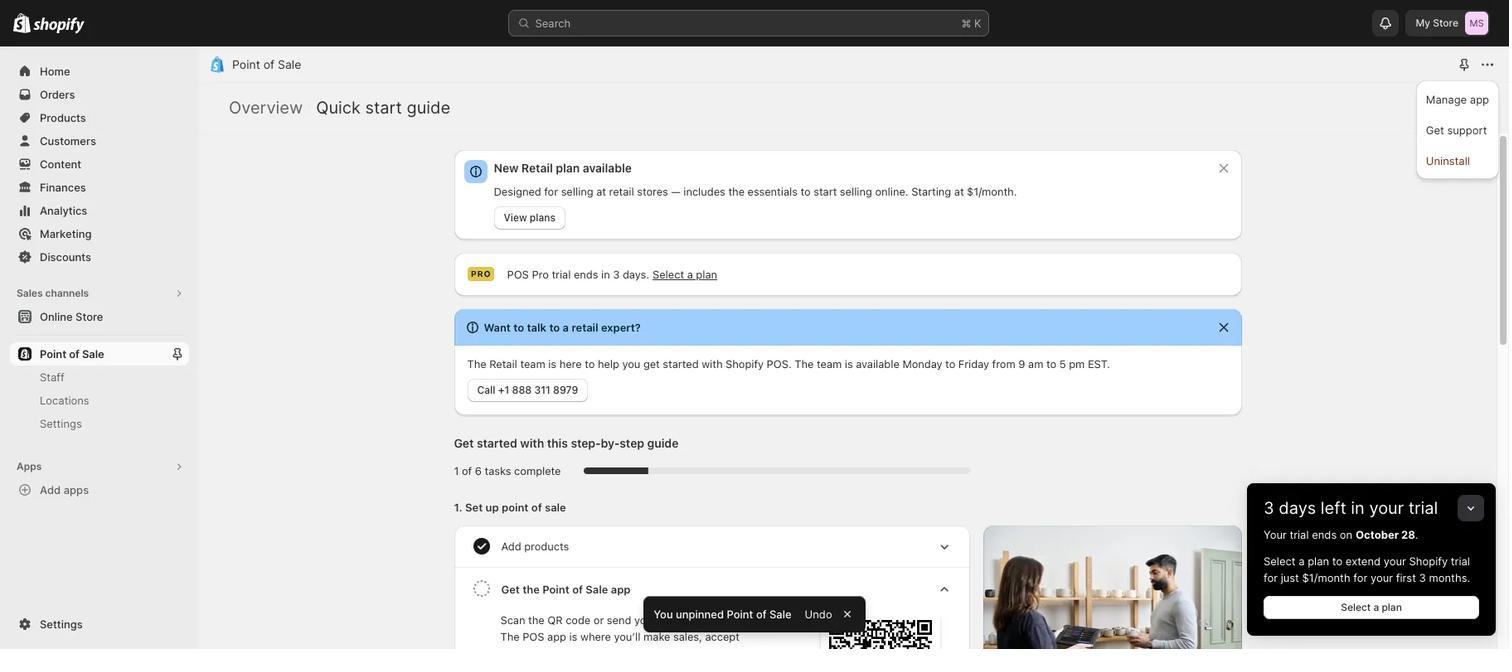 Task type: describe. For each thing, give the bounding box(es) containing it.
1 vertical spatial your
[[1384, 555, 1407, 568]]

analytics
[[40, 204, 87, 217]]

your trial ends on october 28 .
[[1264, 528, 1419, 542]]

3 inside select a plan to extend your shopify trial for just $1/month for your first 3 months.
[[1419, 571, 1426, 585]]

sales channels button
[[10, 282, 189, 305]]

analytics link
[[10, 199, 189, 222]]

uninstall
[[1426, 154, 1470, 168]]

extend
[[1346, 555, 1381, 568]]

get support button
[[1421, 116, 1495, 143]]

1 for from the left
[[1264, 571, 1278, 585]]

overview button
[[229, 98, 303, 118]]

staff link
[[10, 366, 189, 389]]

manage app button
[[1421, 85, 1495, 113]]

2 for from the left
[[1354, 571, 1368, 585]]

sales channels
[[17, 287, 89, 299]]

finances
[[40, 181, 86, 194]]

guide
[[407, 98, 450, 118]]

sales
[[17, 287, 43, 299]]

1 vertical spatial point of sale
[[40, 348, 104, 361]]

0 vertical spatial point of sale
[[232, 57, 301, 71]]

staff
[[40, 371, 64, 384]]

days
[[1279, 498, 1316, 518]]

2 vertical spatial sale
[[770, 608, 792, 621]]

trial inside select a plan to extend your shopify trial for just $1/month for your first 3 months.
[[1451, 555, 1470, 568]]

2 vertical spatial your
[[1371, 571, 1393, 585]]

add apps
[[40, 484, 89, 497]]

ends
[[1312, 528, 1337, 542]]

apps button
[[10, 455, 189, 479]]

plan for select a plan
[[1382, 601, 1402, 614]]

marketing link
[[10, 222, 189, 245]]

channels
[[45, 287, 89, 299]]

2 horizontal spatial of
[[756, 608, 767, 621]]

in
[[1351, 498, 1365, 518]]

1 vertical spatial of
[[69, 348, 79, 361]]

my
[[1416, 17, 1431, 29]]

1 vertical spatial point
[[40, 348, 66, 361]]

online
[[40, 310, 73, 323]]

content
[[40, 158, 81, 171]]

months.
[[1429, 571, 1471, 585]]

app
[[1470, 93, 1490, 106]]

discounts link
[[10, 245, 189, 269]]

a for select a plan to extend your shopify trial for just $1/month for your first 3 months.
[[1299, 555, 1305, 568]]

0 horizontal spatial shopify image
[[13, 13, 31, 33]]

manage
[[1426, 93, 1467, 106]]

0 vertical spatial point of sale link
[[232, 57, 301, 71]]

1 settings link from the top
[[10, 412, 189, 435]]

get
[[1426, 124, 1445, 137]]

1 vertical spatial point of sale link
[[10, 343, 168, 366]]

1 horizontal spatial sale
[[278, 57, 301, 71]]

october
[[1356, 528, 1399, 542]]

3 days left in your trial
[[1264, 498, 1438, 518]]

plan for select a plan to extend your shopify trial for just $1/month for your first 3 months.
[[1308, 555, 1330, 568]]

1 horizontal spatial shopify image
[[33, 17, 85, 34]]

overview
[[229, 98, 303, 118]]

online store button
[[0, 305, 199, 328]]

start
[[365, 98, 402, 118]]

store for online store
[[76, 310, 103, 323]]

your
[[1264, 528, 1287, 542]]

finances link
[[10, 176, 189, 199]]

add apps button
[[10, 479, 189, 502]]

get support
[[1426, 124, 1487, 137]]

on
[[1340, 528, 1353, 542]]

0 horizontal spatial sale
[[82, 348, 104, 361]]

3 days left in your trial element
[[1247, 527, 1496, 636]]

products
[[40, 111, 86, 124]]

quick start guide
[[316, 98, 450, 118]]

1 settings from the top
[[40, 417, 82, 430]]

unpinned
[[676, 608, 724, 621]]

customers link
[[10, 129, 189, 153]]

content link
[[10, 153, 189, 176]]



Task type: locate. For each thing, give the bounding box(es) containing it.
point right icon for point of sale at the top left
[[232, 57, 260, 71]]

shopify
[[1410, 555, 1448, 568]]

0 horizontal spatial 3
[[1264, 498, 1275, 518]]

⌘
[[962, 17, 971, 30]]

0 vertical spatial 3
[[1264, 498, 1275, 518]]

select inside select a plan to extend your shopify trial for just $1/month for your first 3 months.
[[1264, 555, 1296, 568]]

products link
[[10, 106, 189, 129]]

icon for point of sale image
[[209, 56, 226, 73]]

of left undo
[[756, 608, 767, 621]]

select a plan to extend your shopify trial for just $1/month for your first 3 months.
[[1264, 555, 1471, 585]]

of
[[263, 57, 275, 71], [69, 348, 79, 361], [756, 608, 767, 621]]

0 vertical spatial of
[[263, 57, 275, 71]]

0 vertical spatial trial
[[1409, 498, 1438, 518]]

apps
[[17, 460, 42, 473]]

1 vertical spatial store
[[76, 310, 103, 323]]

1 horizontal spatial of
[[263, 57, 275, 71]]

just
[[1281, 571, 1299, 585]]

quick
[[316, 98, 361, 118]]

of up overview 'button'
[[263, 57, 275, 71]]

0 horizontal spatial point of sale link
[[10, 343, 168, 366]]

0 vertical spatial plan
[[1308, 555, 1330, 568]]

discounts
[[40, 250, 91, 264]]

1 vertical spatial settings link
[[10, 613, 189, 636]]

2 horizontal spatial sale
[[770, 608, 792, 621]]

k
[[974, 17, 982, 30]]

trial up the months.
[[1451, 555, 1470, 568]]

to
[[1333, 555, 1343, 568]]

2 horizontal spatial trial
[[1451, 555, 1470, 568]]

sale up staff link
[[82, 348, 104, 361]]

select for select a plan to extend your shopify trial for just $1/month for your first 3 months.
[[1264, 555, 1296, 568]]

1 horizontal spatial point of sale link
[[232, 57, 301, 71]]

orders link
[[10, 83, 189, 106]]

2 vertical spatial trial
[[1451, 555, 1470, 568]]

for down extend
[[1354, 571, 1368, 585]]

store
[[1433, 17, 1459, 29], [76, 310, 103, 323]]

add
[[40, 484, 61, 497]]

online store link
[[10, 305, 189, 328]]

1 horizontal spatial trial
[[1409, 498, 1438, 518]]

2 settings link from the top
[[10, 613, 189, 636]]

1 vertical spatial 3
[[1419, 571, 1426, 585]]

1 vertical spatial plan
[[1382, 601, 1402, 614]]

0 horizontal spatial trial
[[1290, 528, 1309, 542]]

2 settings from the top
[[40, 618, 83, 631]]

you
[[654, 608, 673, 621]]

trial inside dropdown button
[[1409, 498, 1438, 518]]

point of sale link up overview 'button'
[[232, 57, 301, 71]]

⌘ k
[[962, 17, 982, 30]]

trial
[[1409, 498, 1438, 518], [1290, 528, 1309, 542], [1451, 555, 1470, 568]]

store for my store
[[1433, 17, 1459, 29]]

0 horizontal spatial a
[[1299, 555, 1305, 568]]

first
[[1396, 571, 1416, 585]]

1 horizontal spatial plan
[[1382, 601, 1402, 614]]

point right unpinned at the bottom of the page
[[727, 608, 753, 621]]

0 horizontal spatial select
[[1264, 555, 1296, 568]]

point of sale up staff
[[40, 348, 104, 361]]

a inside select a plan to extend your shopify trial for just $1/month for your first 3 months.
[[1299, 555, 1305, 568]]

search
[[535, 17, 571, 30]]

a
[[1299, 555, 1305, 568], [1374, 601, 1379, 614]]

support
[[1448, 124, 1487, 137]]

shopify image
[[13, 13, 31, 33], [33, 17, 85, 34]]

home link
[[10, 60, 189, 83]]

$1/month
[[1302, 571, 1351, 585]]

sale
[[278, 57, 301, 71], [82, 348, 104, 361], [770, 608, 792, 621]]

select up just
[[1264, 555, 1296, 568]]

marketing
[[40, 227, 92, 241]]

plan inside select a plan to extend your shopify trial for just $1/month for your first 3 months.
[[1308, 555, 1330, 568]]

point of sale link
[[232, 57, 301, 71], [10, 343, 168, 366]]

you unpinned point of sale
[[654, 608, 792, 621]]

0 horizontal spatial point of sale
[[40, 348, 104, 361]]

home
[[40, 65, 70, 78]]

select for select a plan
[[1341, 601, 1371, 614]]

28
[[1402, 528, 1416, 542]]

customers
[[40, 134, 96, 148]]

0 vertical spatial point
[[232, 57, 260, 71]]

sale left undo button
[[770, 608, 792, 621]]

your inside dropdown button
[[1370, 498, 1404, 518]]

undo button
[[795, 603, 842, 626]]

locations link
[[10, 389, 189, 412]]

0 horizontal spatial plan
[[1308, 555, 1330, 568]]

point up staff
[[40, 348, 66, 361]]

1 horizontal spatial select
[[1341, 601, 1371, 614]]

your up first
[[1384, 555, 1407, 568]]

1 horizontal spatial for
[[1354, 571, 1368, 585]]

plan down first
[[1382, 601, 1402, 614]]

select a plan link
[[1264, 596, 1480, 620]]

for left just
[[1264, 571, 1278, 585]]

orders
[[40, 88, 75, 101]]

point of sale
[[232, 57, 301, 71], [40, 348, 104, 361]]

locations
[[40, 394, 89, 407]]

select down select a plan to extend your shopify trial for just $1/month for your first 3 months.
[[1341, 601, 1371, 614]]

point
[[232, 57, 260, 71], [40, 348, 66, 361], [727, 608, 753, 621]]

my store
[[1416, 17, 1459, 29]]

manage app
[[1426, 93, 1490, 106]]

2 vertical spatial of
[[756, 608, 767, 621]]

for
[[1264, 571, 1278, 585], [1354, 571, 1368, 585]]

0 vertical spatial settings link
[[10, 412, 189, 435]]

trial right the "your"
[[1290, 528, 1309, 542]]

1 horizontal spatial point of sale
[[232, 57, 301, 71]]

apps
[[64, 484, 89, 497]]

online store
[[40, 310, 103, 323]]

0 horizontal spatial for
[[1264, 571, 1278, 585]]

1 vertical spatial settings
[[40, 618, 83, 631]]

1 vertical spatial a
[[1374, 601, 1379, 614]]

0 vertical spatial sale
[[278, 57, 301, 71]]

settings
[[40, 417, 82, 430], [40, 618, 83, 631]]

0 vertical spatial settings
[[40, 417, 82, 430]]

store down sales channels button
[[76, 310, 103, 323]]

.
[[1416, 528, 1419, 542]]

1 horizontal spatial a
[[1374, 601, 1379, 614]]

1 vertical spatial trial
[[1290, 528, 1309, 542]]

3
[[1264, 498, 1275, 518], [1419, 571, 1426, 585]]

your
[[1370, 498, 1404, 518], [1384, 555, 1407, 568], [1371, 571, 1393, 585]]

0 vertical spatial your
[[1370, 498, 1404, 518]]

point of sale link down online store link
[[10, 343, 168, 366]]

select a plan
[[1341, 601, 1402, 614]]

sale up overview 'button'
[[278, 57, 301, 71]]

0 vertical spatial select
[[1264, 555, 1296, 568]]

1 horizontal spatial 3
[[1419, 571, 1426, 585]]

store right my
[[1433, 17, 1459, 29]]

1 vertical spatial sale
[[82, 348, 104, 361]]

1 horizontal spatial store
[[1433, 17, 1459, 29]]

0 vertical spatial a
[[1299, 555, 1305, 568]]

settings link
[[10, 412, 189, 435], [10, 613, 189, 636]]

your left first
[[1371, 571, 1393, 585]]

0 horizontal spatial of
[[69, 348, 79, 361]]

plan up $1/month
[[1308, 555, 1330, 568]]

store inside button
[[76, 310, 103, 323]]

undo
[[805, 608, 832, 621]]

3 up the "your"
[[1264, 498, 1275, 518]]

plan
[[1308, 555, 1330, 568], [1382, 601, 1402, 614]]

3 days left in your trial button
[[1247, 484, 1496, 518]]

3 right first
[[1419, 571, 1426, 585]]

3 inside dropdown button
[[1264, 498, 1275, 518]]

my store image
[[1465, 12, 1489, 35]]

left
[[1321, 498, 1347, 518]]

0 horizontal spatial store
[[76, 310, 103, 323]]

a for select a plan
[[1374, 601, 1379, 614]]

1 vertical spatial select
[[1341, 601, 1371, 614]]

0 vertical spatial store
[[1433, 17, 1459, 29]]

1 horizontal spatial point
[[232, 57, 260, 71]]

of up staff link
[[69, 348, 79, 361]]

0 horizontal spatial point
[[40, 348, 66, 361]]

trial up .
[[1409, 498, 1438, 518]]

2 horizontal spatial point
[[727, 608, 753, 621]]

a up just
[[1299, 555, 1305, 568]]

point of sale up overview 'button'
[[232, 57, 301, 71]]

a down select a plan to extend your shopify trial for just $1/month for your first 3 months.
[[1374, 601, 1379, 614]]

uninstall button
[[1421, 147, 1495, 174]]

2 vertical spatial point
[[727, 608, 753, 621]]

select
[[1264, 555, 1296, 568], [1341, 601, 1371, 614]]

your up october
[[1370, 498, 1404, 518]]



Task type: vqa. For each thing, say whether or not it's contained in the screenshot.
groups
no



